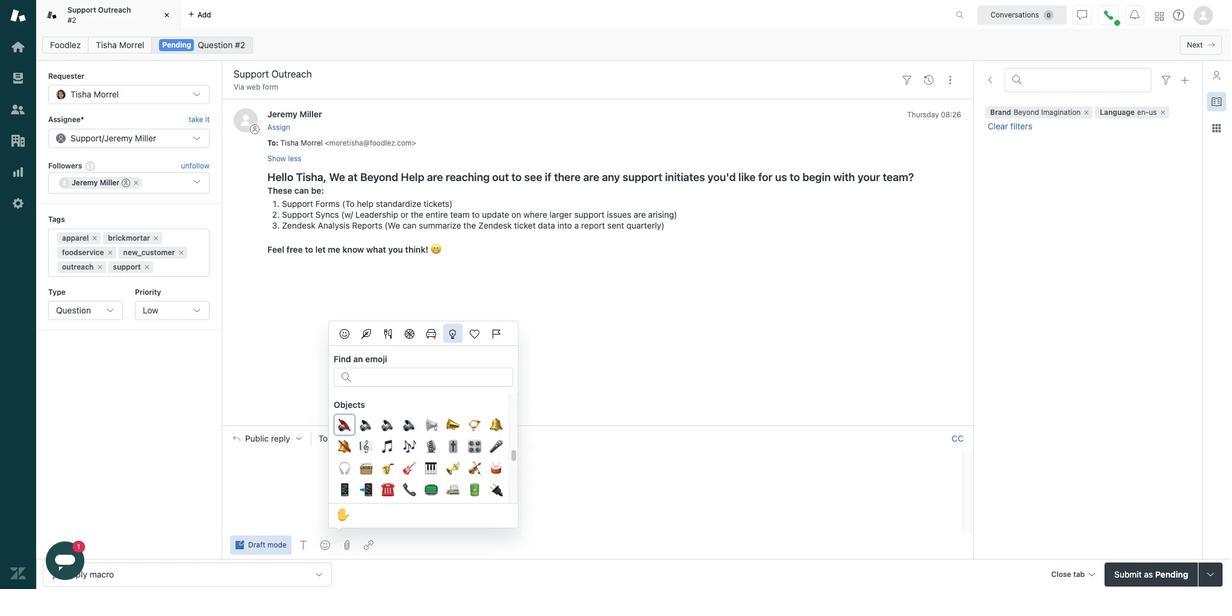 Task type: locate. For each thing, give the bounding box(es) containing it.
support down these
[[282, 199, 313, 209]]

pending right as
[[1156, 570, 1189, 580]]

hello
[[267, 171, 293, 184]]

us left remove image
[[1149, 108, 1157, 117]]

language en-us
[[1100, 108, 1157, 117]]

syncs
[[316, 210, 339, 220]]

0 vertical spatial support
[[623, 171, 663, 184]]

0 vertical spatial pending
[[162, 40, 191, 49]]

to right "out"
[[512, 171, 522, 184]]

1 horizontal spatial can
[[403, 221, 417, 231]]

1 vertical spatial the
[[464, 221, 476, 231]]

are
[[427, 171, 443, 184], [583, 171, 600, 184], [634, 210, 646, 220]]

take it button
[[189, 114, 210, 126]]

tisha morrel link
[[88, 37, 152, 54]]

0 horizontal spatial us
[[775, 171, 787, 184]]

back image
[[986, 75, 995, 85]]

tab
[[36, 0, 181, 30]]

2 vertical spatial morrel
[[371, 435, 394, 444]]

0 vertical spatial can
[[294, 186, 309, 196]]

can left be:
[[294, 186, 309, 196]]

initiates
[[665, 171, 705, 184]]

support up report
[[574, 210, 605, 220]]

assignee*
[[48, 115, 84, 124]]

0 horizontal spatial to
[[267, 138, 276, 147]]

📯️
[[468, 417, 481, 434]]

cc
[[952, 434, 964, 444]]

tisha down support outreach #2
[[96, 40, 117, 50]]

me
[[328, 245, 340, 255]]

close image
[[161, 9, 173, 21]]

to up show
[[267, 138, 276, 147]]

☎️
[[381, 482, 395, 499]]

0 horizontal spatial tisha morrel
[[96, 40, 144, 50]]

imagination
[[1041, 108, 1081, 117]]

1 horizontal spatial are
[[583, 171, 600, 184]]

0 vertical spatial support
[[67, 5, 96, 15]]

jeremy miller assign
[[267, 109, 322, 132]]

zendesk down update
[[478, 221, 512, 231]]

0 vertical spatial morrel
[[119, 40, 144, 50]]

📻️
[[360, 460, 373, 478]]

📠️
[[446, 482, 460, 499]]

1 vertical spatial can
[[403, 221, 417, 231]]

knowledge image
[[1212, 97, 1222, 107]]

1 horizontal spatial support
[[623, 171, 663, 184]]

insert emojis image
[[320, 541, 330, 551]]

issues
[[607, 210, 632, 220]]

pending link
[[151, 37, 253, 54]]

to left moretisha@foodlez.com icon
[[319, 434, 328, 444]]

🔇️
[[338, 417, 351, 434]]

1 horizontal spatial to
[[319, 434, 328, 444]]

📟️
[[425, 482, 438, 499]]

support left syncs
[[282, 210, 313, 220]]

know
[[343, 245, 364, 255]]

the down team
[[464, 221, 476, 231]]

main element
[[0, 0, 36, 590]]

to for to : tisha morrel <moretisha@foodlez.com>
[[267, 138, 276, 147]]

1 vertical spatial support
[[574, 210, 605, 220]]

via
[[234, 83, 244, 92]]

these
[[267, 186, 292, 196]]

0 horizontal spatial tisha
[[96, 40, 117, 50]]

take
[[189, 115, 203, 124]]

jeremy
[[267, 109, 298, 120]]

thursday
[[907, 110, 939, 120]]

standardize
[[376, 199, 421, 209]]

2 horizontal spatial tisha
[[350, 435, 369, 444]]

1 vertical spatial to
[[319, 434, 328, 444]]

next
[[1187, 40, 1203, 49]]

tisha
[[96, 40, 117, 50], [280, 138, 299, 147], [350, 435, 369, 444]]

analysis
[[318, 221, 350, 231]]

to left let
[[305, 245, 313, 255]]

beyond inside hello tisha, we at beyond help are reaching out to see if there are any support initiates you'd like for us to begin with your team? these can be: support forms (to help standardize tickets) support syncs (w/ leadership or the entire team to update on where larger support issues are arising) zendesk analysis reports (we can summarize the zendesk ticket data into a report sent quarterly)
[[360, 171, 398, 184]]

support inside support outreach #2
[[67, 5, 96, 15]]

😁️
[[431, 245, 441, 255]]

🎧️
[[338, 460, 351, 478]]

morrel down outreach
[[119, 40, 144, 50]]

conversations
[[991, 10, 1039, 19]]

📣️
[[446, 417, 460, 434]]

assign
[[267, 123, 290, 132]]

customer context image
[[1212, 70, 1222, 80]]

assign button
[[267, 122, 290, 133]]

beyond right at
[[360, 171, 398, 184]]

team?
[[883, 171, 914, 184]]

show less
[[267, 154, 302, 163]]

Public reply composer Draft mode text field
[[228, 452, 959, 477]]

see
[[524, 171, 542, 184]]

jeremy miller link
[[267, 109, 322, 120]]

1 vertical spatial pending
[[1156, 570, 1189, 580]]

any
[[602, 171, 620, 184]]

1 horizontal spatial us
[[1149, 108, 1157, 117]]

zendesk
[[282, 221, 316, 231], [478, 221, 512, 231]]

brand beyond imagination
[[990, 108, 1081, 117]]

can
[[294, 186, 309, 196], [403, 221, 417, 231]]

next button
[[1180, 36, 1222, 55]]

tisha down 🔈️
[[350, 435, 369, 444]]

moretisha@foodlez.com image
[[338, 435, 347, 444]]

support right any at the top of page
[[623, 171, 663, 184]]

📢️
[[425, 417, 438, 434]]

events image
[[924, 75, 934, 85]]

support
[[67, 5, 96, 15], [282, 199, 313, 209], [282, 210, 313, 220]]

remove image
[[1160, 109, 1167, 116]]

tisha morrel down outreach
[[96, 40, 144, 50]]

ticket
[[514, 221, 536, 231]]

tisha morrel down 🔈️
[[350, 435, 394, 444]]

🔕️
[[338, 439, 351, 456]]

are up quarterly)
[[634, 210, 646, 220]]

beyond up filters
[[1014, 108, 1039, 117]]

🔋️
[[468, 482, 481, 499]]

miller
[[300, 109, 322, 120]]

1 vertical spatial beyond
[[360, 171, 398, 184]]

can down or
[[403, 221, 417, 231]]

get started image
[[10, 39, 26, 55]]

you
[[388, 245, 403, 255]]

as
[[1144, 570, 1153, 580]]

us inside hello tisha, we at beyond help are reaching out to see if there are any support initiates you'd like for us to begin with your team? these can be: support forms (to help standardize tickets) support syncs (w/ leadership or the entire team to update on where larger support issues are arising) zendesk analysis reports (we can summarize the zendesk ticket data into a report sent quarterly)
[[775, 171, 787, 184]]

entire
[[426, 210, 448, 220]]

📞️
[[403, 482, 416, 499]]

:
[[276, 138, 279, 147]]

zendesk up free
[[282, 221, 316, 231]]

0 vertical spatial tisha morrel
[[96, 40, 144, 50]]

0 horizontal spatial support
[[574, 210, 605, 220]]

🎸️
[[403, 460, 416, 478]]

2 horizontal spatial morrel
[[371, 435, 394, 444]]

1 zendesk from the left
[[282, 221, 316, 231]]

tabs tab list
[[36, 0, 943, 30]]

2 vertical spatial tisha
[[350, 435, 369, 444]]

to for to
[[319, 434, 328, 444]]

1 vertical spatial tisha
[[280, 138, 299, 147]]

morrel down 🔉️ in the bottom of the page
[[371, 435, 394, 444]]

customers image
[[10, 102, 26, 117]]

✋ button
[[334, 505, 353, 527]]

<moretisha@foodlez.com>
[[325, 138, 416, 147]]

0 horizontal spatial the
[[411, 210, 424, 220]]

1 vertical spatial us
[[775, 171, 787, 184]]

reports
[[352, 221, 383, 231]]

2 horizontal spatial are
[[634, 210, 646, 220]]

1 vertical spatial tisha morrel
[[350, 435, 394, 444]]

morrel
[[119, 40, 144, 50], [301, 138, 323, 147], [371, 435, 394, 444]]

us
[[1149, 108, 1157, 117], [775, 171, 787, 184]]

edit user image
[[399, 435, 407, 444]]

pending down close image
[[162, 40, 191, 49]]

to right team
[[472, 210, 480, 220]]

are right help at the top left of page
[[427, 171, 443, 184]]

to left the begin
[[790, 171, 800, 184]]

the right or
[[411, 210, 424, 220]]

0 horizontal spatial pending
[[162, 40, 191, 49]]

you'd
[[708, 171, 736, 184]]

tisha right :
[[280, 138, 299, 147]]

0 vertical spatial beyond
[[1014, 108, 1039, 117]]

help
[[401, 171, 424, 184]]

0 horizontal spatial morrel
[[119, 40, 144, 50]]

take it
[[189, 115, 210, 124]]

tab containing support outreach
[[36, 0, 181, 30]]

us right for
[[775, 171, 787, 184]]

less
[[288, 154, 302, 163]]

1 horizontal spatial the
[[464, 221, 476, 231]]

morrel up less
[[301, 138, 323, 147]]

0 vertical spatial tisha
[[96, 40, 117, 50]]

0 vertical spatial the
[[411, 210, 424, 220]]

0 horizontal spatial zendesk
[[282, 221, 316, 231]]

support
[[623, 171, 663, 184], [574, 210, 605, 220]]

priority
[[135, 288, 161, 297]]

tags
[[48, 215, 65, 224]]

0 horizontal spatial can
[[294, 186, 309, 196]]

tickets)
[[424, 199, 453, 209]]

1 vertical spatial morrel
[[301, 138, 323, 147]]

1 horizontal spatial zendesk
[[478, 221, 512, 231]]

data
[[538, 221, 555, 231]]

morrel inside "tisha morrel" link
[[119, 40, 144, 50]]

0 horizontal spatial beyond
[[360, 171, 398, 184]]

where
[[524, 210, 547, 220]]

clear filters
[[988, 121, 1033, 132]]

are left any at the top of page
[[583, 171, 600, 184]]

📲️
[[360, 482, 373, 499]]

0 horizontal spatial are
[[427, 171, 443, 184]]

🔊️
[[403, 417, 416, 434]]

0 vertical spatial to
[[267, 138, 276, 147]]

support up "#2"
[[67, 5, 96, 15]]

foodlez link
[[42, 37, 89, 54]]



Task type: describe. For each thing, give the bounding box(es) containing it.
(to
[[342, 199, 355, 209]]

Subject field
[[231, 67, 894, 81]]

what
[[366, 245, 386, 255]]

admin image
[[10, 196, 26, 211]]

to : tisha morrel <moretisha@foodlez.com>
[[267, 138, 416, 147]]

get help image
[[1174, 10, 1184, 20]]

free
[[287, 245, 303, 255]]

language
[[1100, 108, 1135, 117]]

hello tisha, we at beyond help are reaching out to see if there are any support initiates you'd like for us to begin with your team? these can be: support forms (to help standardize tickets) support syncs (w/ leadership or the entire team to update on where larger support issues are arising) zendesk analysis reports (we can summarize the zendesk ticket data into a report sent quarterly)
[[267, 171, 914, 231]]

🎤️ 🎧️
[[338, 439, 503, 478]]

🎼️
[[360, 439, 373, 456]]

organizations image
[[10, 133, 26, 149]]

zendesk image
[[10, 566, 26, 582]]

show less button
[[267, 154, 302, 164]]

📱️
[[338, 482, 351, 499]]

🔔️
[[490, 417, 503, 434]]

via web form
[[234, 83, 278, 92]]

zendesk products image
[[1156, 12, 1164, 20]]

begin
[[803, 171, 831, 184]]

for
[[758, 171, 773, 184]]

add attachment image
[[342, 541, 352, 551]]

or
[[401, 210, 409, 220]]

forms
[[316, 199, 340, 209]]

Find an emoji field
[[356, 369, 505, 384]]

question button
[[48, 301, 123, 320]]

sent
[[607, 221, 624, 231]]

avatar image
[[234, 109, 258, 133]]

remove image
[[1083, 109, 1091, 116]]

it
[[205, 115, 210, 124]]

web
[[246, 83, 260, 92]]

zendesk support image
[[10, 8, 26, 23]]

into
[[558, 221, 572, 231]]

arising)
[[648, 210, 677, 220]]

tisha,
[[296, 171, 327, 184]]

draft
[[248, 541, 265, 550]]

draft mode
[[248, 541, 287, 550]]

find an emoji
[[334, 354, 387, 364]]

team
[[450, 210, 470, 220]]

🥁️ 📱️
[[338, 460, 503, 499]]

feel free to let me know what you think! 😁️
[[267, 245, 441, 255]]

1 horizontal spatial tisha morrel
[[350, 435, 394, 444]]

an
[[353, 354, 363, 364]]

#2
[[67, 15, 76, 24]]

tisha morrel inside secondary element
[[96, 40, 144, 50]]

0 vertical spatial us
[[1149, 108, 1157, 117]]

brand
[[990, 108, 1012, 117]]

submit as pending
[[1115, 570, 1189, 580]]

emoji
[[365, 354, 387, 364]]

update
[[482, 210, 509, 220]]

🎚️
[[446, 439, 460, 456]]

format text image
[[299, 541, 308, 551]]

at
[[348, 171, 358, 184]]

1 horizontal spatial beyond
[[1014, 108, 1039, 117]]

draft mode button
[[230, 536, 291, 555]]

reporting image
[[10, 164, 26, 180]]

🎶️
[[403, 439, 416, 456]]

submit
[[1115, 570, 1142, 580]]

apps image
[[1212, 124, 1222, 133]]

en-
[[1138, 108, 1149, 117]]

🔌️
[[490, 482, 503, 499]]

🎺️
[[446, 460, 460, 478]]

🎛️
[[468, 439, 481, 456]]

quarterly)
[[627, 221, 665, 231]]

leadership
[[355, 210, 398, 220]]

we
[[329, 171, 345, 184]]

let
[[315, 245, 326, 255]]

unfollow
[[181, 161, 210, 170]]

2 zendesk from the left
[[478, 221, 512, 231]]

be:
[[311, 186, 324, 196]]

out
[[492, 171, 509, 184]]

🎙️
[[425, 439, 438, 456]]

🔔️ 🔕️
[[338, 417, 503, 456]]

🎹️
[[425, 460, 438, 478]]

pending inside pending 'link'
[[162, 40, 191, 49]]

1 vertical spatial support
[[282, 199, 313, 209]]

show
[[267, 154, 286, 163]]

filters
[[1011, 121, 1033, 132]]

on
[[512, 210, 521, 220]]

secondary element
[[36, 33, 1231, 57]]

1 horizontal spatial morrel
[[301, 138, 323, 147]]

support outreach #2
[[67, 5, 131, 24]]

views image
[[10, 70, 26, 86]]

add link (cmd k) image
[[364, 541, 373, 551]]

🎻️
[[468, 460, 481, 478]]

(w/
[[341, 210, 353, 220]]

conversations button
[[978, 5, 1067, 24]]

thursday 08:26
[[907, 110, 962, 120]]

tisha inside secondary element
[[96, 40, 117, 50]]

🥁️
[[490, 460, 503, 478]]

1 horizontal spatial pending
[[1156, 570, 1189, 580]]

question
[[56, 305, 91, 316]]

1 horizontal spatial tisha
[[280, 138, 299, 147]]

(we
[[385, 221, 400, 231]]

2 vertical spatial support
[[282, 210, 313, 220]]

Thursday 08:26 text field
[[907, 110, 962, 120]]

🔉️
[[381, 417, 395, 434]]

your
[[858, 171, 880, 184]]

mode
[[267, 541, 287, 550]]

low button
[[135, 301, 210, 320]]

there
[[554, 171, 581, 184]]

think!
[[405, 245, 428, 255]]

🎵️
[[381, 439, 395, 456]]

clear filters link
[[986, 121, 1035, 132]]

help
[[357, 199, 374, 209]]

find
[[334, 354, 351, 364]]



Task type: vqa. For each thing, say whether or not it's contained in the screenshot.
User
no



